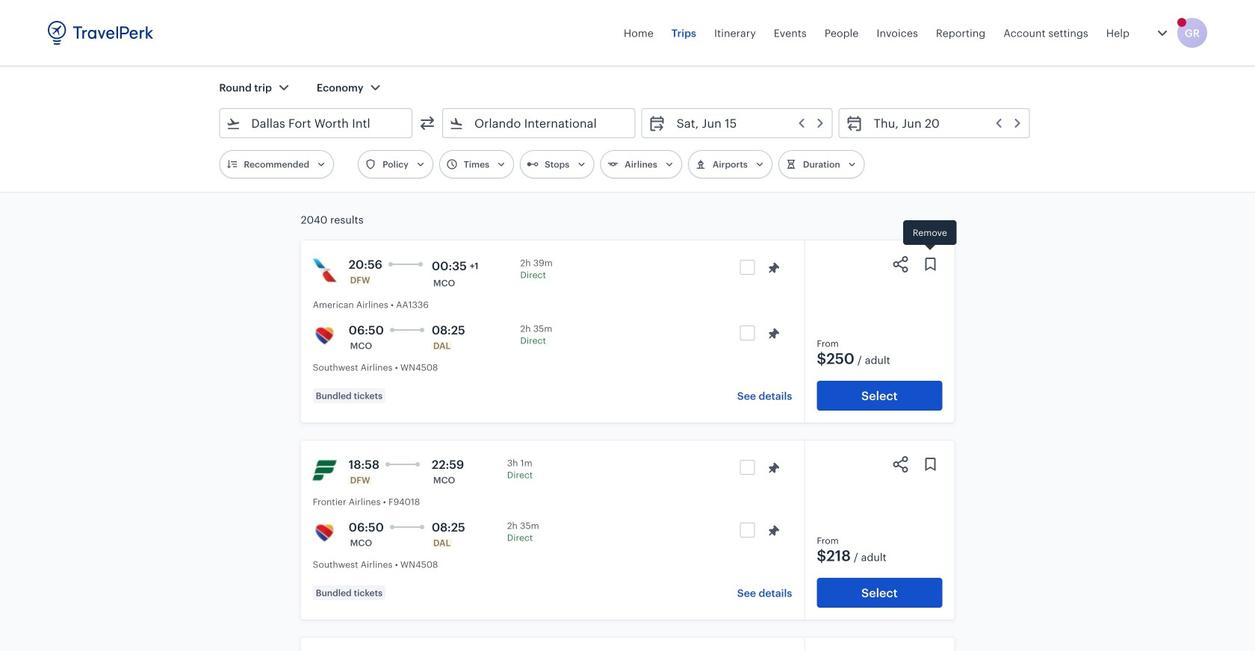 Task type: describe. For each thing, give the bounding box(es) containing it.
frontier airlines image
[[313, 459, 337, 483]]

southwest airlines image for the "frontier airlines" image
[[313, 522, 337, 546]]



Task type: vqa. For each thing, say whether or not it's contained in the screenshot.
Depart text field
no



Task type: locate. For each thing, give the bounding box(es) containing it.
2 southwest airlines image from the top
[[313, 522, 337, 546]]

From search field
[[241, 111, 392, 135]]

tooltip
[[904, 221, 957, 253]]

1 vertical spatial southwest airlines image
[[313, 522, 337, 546]]

1 southwest airlines image from the top
[[313, 324, 337, 348]]

southwest airlines image for american airlines image
[[313, 324, 337, 348]]

southwest airlines image
[[313, 324, 337, 348], [313, 522, 337, 546]]

southwest airlines image down american airlines image
[[313, 324, 337, 348]]

Depart field
[[667, 111, 827, 135]]

Return field
[[864, 111, 1024, 135]]

To search field
[[464, 111, 616, 135]]

american airlines image
[[313, 259, 337, 283]]

0 vertical spatial southwest airlines image
[[313, 324, 337, 348]]

southwest airlines image down the "frontier airlines" image
[[313, 522, 337, 546]]



